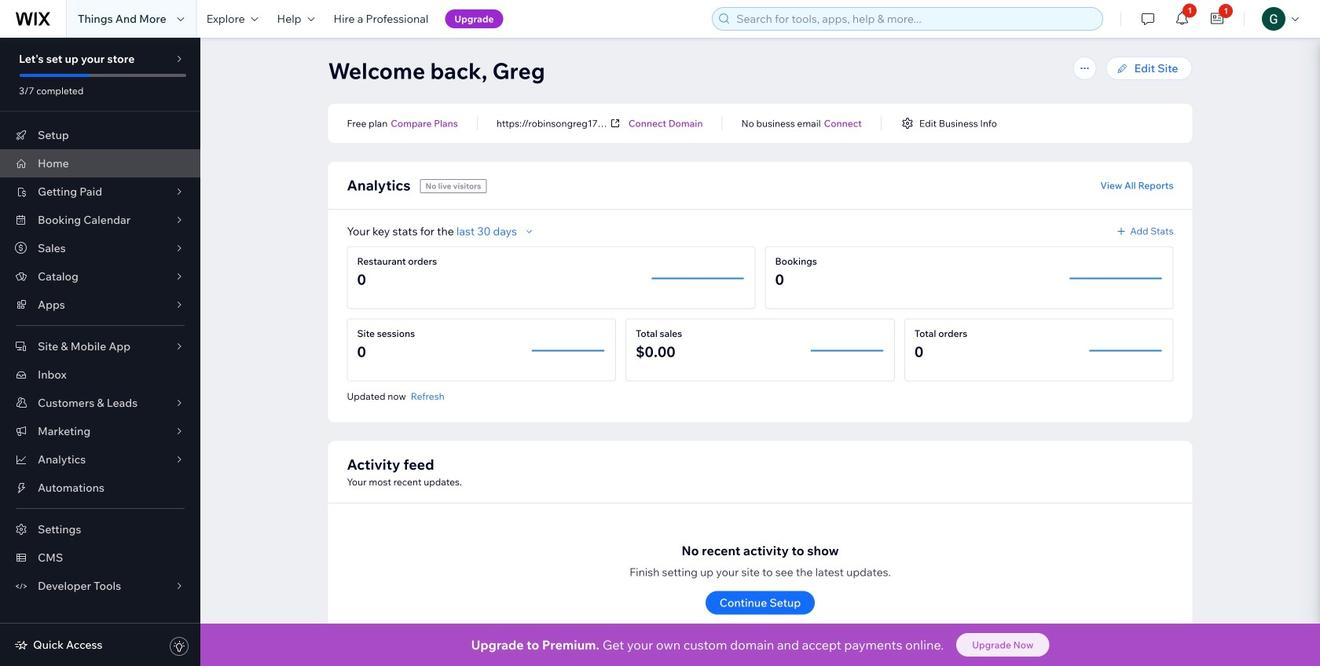Task type: describe. For each thing, give the bounding box(es) containing it.
Search for tools, apps, help & more... field
[[732, 8, 1098, 30]]

sidebar element
[[0, 38, 200, 666]]



Task type: vqa. For each thing, say whether or not it's contained in the screenshot.
50% OFF for 16
no



